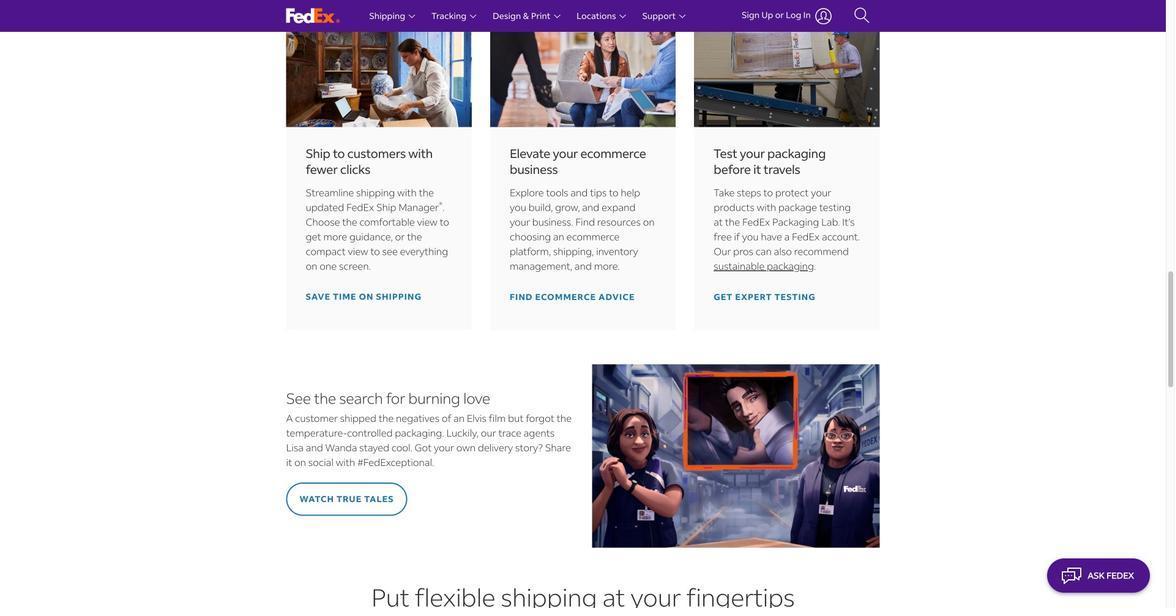Task type: vqa. For each thing, say whether or not it's contained in the screenshot.
THE 'ELEVATE YOUR ECOMMERCE BUSINESS' Element in the top of the page
yes



Task type: describe. For each thing, give the bounding box(es) containing it.
elevate your ecommerce business element
[[510, 146, 657, 177]]

test your packaging before it travels element
[[714, 146, 861, 177]]

fedex logo image
[[286, 8, 340, 24]]

see the search for burning love element
[[286, 389, 574, 408]]

ship to customers with fewer clicks element
[[306, 146, 453, 177]]



Task type: locate. For each thing, give the bounding box(es) containing it.
search image
[[855, 7, 871, 25]]

put flexible shipping at your fingertips element
[[286, 581, 880, 608]]

sign up or log in image
[[816, 8, 833, 24]]



